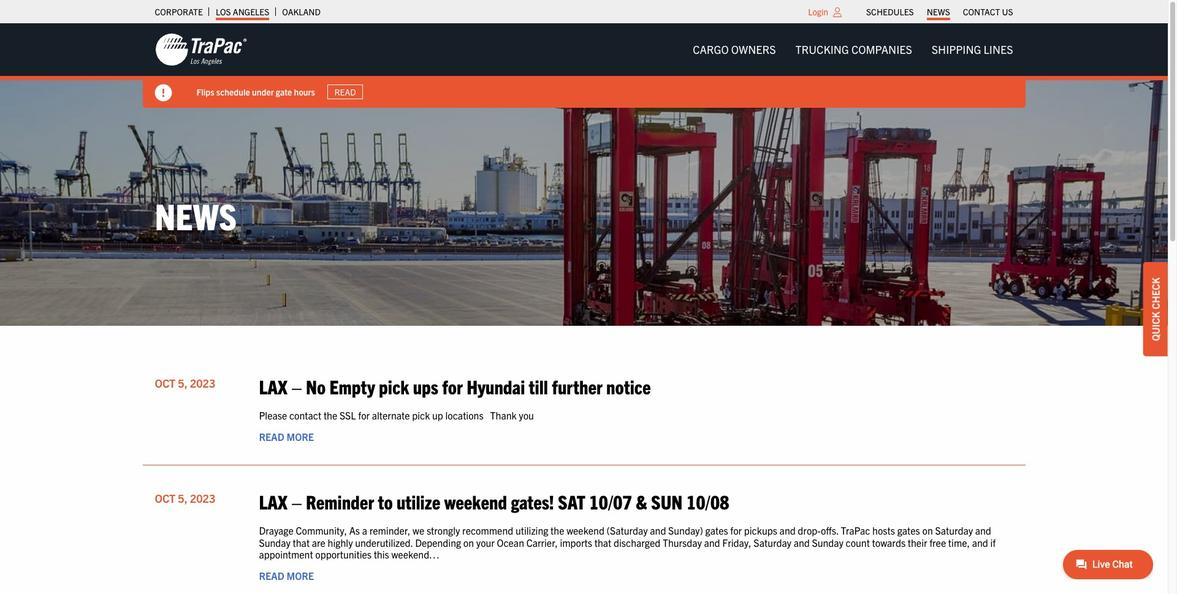 Task type: vqa. For each thing, say whether or not it's contained in the screenshot.
interruptions
no



Task type: describe. For each thing, give the bounding box(es) containing it.
read more link for reminder
[[259, 570, 314, 582]]

1 horizontal spatial saturday
[[935, 525, 973, 537]]

lax – reminder to utilize weekend gates!   sat 10/07 & sun 10/08
[[259, 490, 729, 514]]

hosts
[[872, 525, 895, 537]]

notice
[[606, 374, 651, 398]]

utilize
[[397, 490, 440, 514]]

los angeles
[[216, 6, 269, 17]]

alternate
[[372, 409, 410, 422]]

weekend inside drayage community, as a reminder, we strongly recommend utilizing the weekend (saturday and sunday) gates for pickups and drop-offs. trapac hosts gates on saturday and sunday that are highly underutilized. depending on your ocean carrier, imports that discharged thursday and friday, saturday and sunday count towards their free time, and if appointment opportunities this weekend…
[[567, 525, 604, 537]]

contact
[[289, 409, 321, 422]]

drayage community, as a reminder, we strongly recommend utilizing the weekend (saturday and sunday) gates for pickups and drop-offs. trapac hosts gates on saturday and sunday that are highly underutilized. depending on your ocean carrier, imports that discharged thursday and friday, saturday and sunday count towards their free time, and if appointment opportunities this weekend…
[[259, 525, 996, 561]]

locations
[[445, 409, 483, 422]]

0 horizontal spatial news
[[155, 193, 237, 238]]

a
[[362, 525, 367, 537]]

– for reminder
[[291, 490, 302, 514]]

weekend…
[[391, 548, 439, 561]]

and left friday,
[[704, 537, 720, 549]]

community,
[[296, 525, 347, 537]]

offs.
[[821, 525, 838, 537]]

sunday)
[[668, 525, 703, 537]]

recommend
[[462, 525, 513, 537]]

empty
[[330, 374, 375, 398]]

oakland link
[[282, 3, 321, 20]]

1 sunday from the left
[[259, 537, 290, 549]]

further
[[552, 374, 602, 398]]

the inside drayage community, as a reminder, we strongly recommend utilizing the weekend (saturday and sunday) gates for pickups and drop-offs. trapac hosts gates on saturday and sunday that are highly underutilized. depending on your ocean carrier, imports that discharged thursday and friday, saturday and sunday count towards their free time, and if appointment opportunities this weekend…
[[551, 525, 564, 537]]

read link
[[327, 84, 363, 99]]

as
[[349, 525, 360, 537]]

menu bar containing schedules
[[860, 3, 1019, 20]]

no
[[306, 374, 326, 398]]

los
[[216, 6, 231, 17]]

oct for lax – reminder to utilize weekend gates!   sat 10/07 & sun 10/08
[[155, 492, 175, 506]]

strongly
[[427, 525, 460, 537]]

cargo owners
[[693, 42, 776, 56]]

you
[[519, 409, 534, 422]]

schedules link
[[866, 3, 914, 20]]

news link
[[927, 3, 950, 20]]

angeles
[[233, 6, 269, 17]]

and right time, on the right bottom
[[975, 525, 991, 537]]

thank
[[490, 409, 517, 422]]

contact us
[[963, 6, 1013, 17]]

up
[[432, 409, 443, 422]]

&
[[636, 490, 647, 514]]

pickups
[[744, 525, 777, 537]]

0 vertical spatial for
[[442, 374, 463, 398]]

more for reminder
[[287, 570, 314, 582]]

and left sunday)
[[650, 525, 666, 537]]

their
[[908, 537, 927, 549]]

los angeles link
[[216, 3, 269, 20]]

please contact the ssl for alternate pick up locations   thank you
[[259, 409, 534, 422]]

opportunities
[[315, 548, 371, 561]]

lax for lax – reminder to utilize weekend gates!   sat 10/07 & sun 10/08
[[259, 490, 287, 514]]

contact us link
[[963, 3, 1013, 20]]

1 vertical spatial for
[[358, 409, 370, 422]]

oakland
[[282, 6, 321, 17]]

lax – no empty pick ups for hyundai till further notice
[[259, 374, 651, 398]]

0 horizontal spatial pick
[[379, 374, 409, 398]]

under
[[252, 86, 274, 97]]

schedules
[[866, 6, 914, 17]]

5, for lax – no empty pick ups for hyundai till further notice
[[178, 376, 187, 390]]

reminder,
[[369, 525, 410, 537]]

read more for reminder
[[259, 570, 314, 582]]

news inside menu bar
[[927, 6, 950, 17]]

towards
[[872, 537, 905, 549]]

2023 for lax – reminder to utilize weekend gates!   sat 10/07 & sun 10/08
[[190, 492, 215, 506]]

ocean
[[497, 537, 524, 549]]

oct 5, 2023 for lax – reminder to utilize weekend gates!   sat 10/07 & sun 10/08
[[155, 492, 215, 506]]

sun
[[651, 490, 683, 514]]

imports
[[560, 537, 592, 549]]

gates!
[[511, 490, 554, 514]]

appointment
[[259, 548, 313, 561]]

for inside drayage community, as a reminder, we strongly recommend utilizing the weekend (saturday and sunday) gates for pickups and drop-offs. trapac hosts gates on saturday and sunday that are highly underutilized. depending on your ocean carrier, imports that discharged thursday and friday, saturday and sunday count towards their free time, and if appointment opportunities this weekend…
[[730, 525, 742, 537]]

underutilized.
[[355, 537, 413, 549]]

read more for no
[[259, 431, 314, 443]]

to
[[378, 490, 393, 514]]

if
[[990, 537, 996, 549]]

lax – no empty pick ups for hyundai till further notice article
[[143, 363, 1025, 466]]

gate
[[276, 86, 292, 97]]

flips schedule under gate hours
[[196, 86, 315, 97]]

read for reminder
[[259, 570, 284, 582]]

solid image
[[155, 85, 172, 102]]

reminder
[[306, 490, 374, 514]]

carrier,
[[526, 537, 558, 549]]

please
[[259, 409, 287, 422]]

and left drop-
[[780, 525, 796, 537]]

highly
[[328, 537, 353, 549]]

5, for lax – reminder to utilize weekend gates!   sat 10/07 & sun 10/08
[[178, 492, 187, 506]]

contact
[[963, 6, 1000, 17]]

2 gates from the left
[[897, 525, 920, 537]]



Task type: locate. For each thing, give the bounding box(es) containing it.
drop-
[[798, 525, 821, 537]]

this
[[374, 548, 389, 561]]

oct 5, 2023
[[155, 376, 215, 390], [155, 492, 215, 506]]

2023
[[190, 376, 215, 390], [190, 492, 215, 506]]

oct 5, 2023 inside the lax – reminder to utilize weekend gates!   sat 10/07 & sun 10/08 article
[[155, 492, 215, 506]]

light image
[[833, 7, 842, 17]]

banner containing cargo owners
[[0, 23, 1177, 108]]

los angeles image
[[155, 32, 247, 67]]

trapac
[[841, 525, 870, 537]]

the right the utilizing
[[551, 525, 564, 537]]

0 vertical spatial 2023
[[190, 376, 215, 390]]

0 horizontal spatial saturday
[[754, 537, 791, 549]]

more inside lax – no empty pick ups for hyundai till further notice 'article'
[[287, 431, 314, 443]]

2 5, from the top
[[178, 492, 187, 506]]

corporate
[[155, 6, 203, 17]]

1 gates from the left
[[705, 525, 728, 537]]

oct
[[155, 376, 175, 390], [155, 492, 175, 506]]

0 horizontal spatial the
[[324, 409, 337, 422]]

0 vertical spatial read more link
[[259, 431, 314, 443]]

1 horizontal spatial weekend
[[567, 525, 604, 537]]

login
[[808, 6, 828, 17]]

1 – from the top
[[291, 374, 302, 398]]

read right hours
[[334, 86, 356, 97]]

login link
[[808, 6, 828, 17]]

read down appointment at the left bottom of the page
[[259, 570, 284, 582]]

2023 for lax – no empty pick ups for hyundai till further notice
[[190, 376, 215, 390]]

10/07
[[589, 490, 632, 514]]

read more down appointment at the left bottom of the page
[[259, 570, 314, 582]]

banner
[[0, 23, 1177, 108]]

read more link
[[259, 431, 314, 443], [259, 570, 314, 582]]

for
[[442, 374, 463, 398], [358, 409, 370, 422], [730, 525, 742, 537]]

schedule
[[216, 86, 250, 97]]

corporate link
[[155, 3, 203, 20]]

1 read more from the top
[[259, 431, 314, 443]]

oct 5, 2023 for lax – no empty pick ups for hyundai till further notice
[[155, 376, 215, 390]]

pick left up
[[412, 409, 430, 422]]

2 lax from the top
[[259, 490, 287, 514]]

read more link down appointment at the left bottom of the page
[[259, 570, 314, 582]]

free
[[929, 537, 946, 549]]

0 vertical spatial oct 5, 2023
[[155, 376, 215, 390]]

1 vertical spatial read more
[[259, 570, 314, 582]]

read down please
[[259, 431, 284, 443]]

menu bar
[[860, 3, 1019, 20], [683, 37, 1023, 62]]

1 vertical spatial pick
[[412, 409, 430, 422]]

1 horizontal spatial gates
[[897, 525, 920, 537]]

news
[[927, 6, 950, 17], [155, 193, 237, 238]]

lax for lax – no empty pick ups for hyundai till further notice
[[259, 374, 287, 398]]

0 horizontal spatial sunday
[[259, 537, 290, 549]]

read inside lax – no empty pick ups for hyundai till further notice 'article'
[[259, 431, 284, 443]]

saturday right their
[[935, 525, 973, 537]]

weekend down sat
[[567, 525, 604, 537]]

1 vertical spatial the
[[551, 525, 564, 537]]

for right ssl
[[358, 409, 370, 422]]

2 oct 5, 2023 from the top
[[155, 492, 215, 506]]

1 horizontal spatial news
[[927, 6, 950, 17]]

2023 inside the lax – reminder to utilize weekend gates!   sat 10/07 & sun 10/08 article
[[190, 492, 215, 506]]

read more
[[259, 431, 314, 443], [259, 570, 314, 582]]

sunday left count
[[812, 537, 843, 549]]

2 – from the top
[[291, 490, 302, 514]]

quick
[[1149, 312, 1162, 341]]

thursday
[[663, 537, 702, 549]]

0 vertical spatial the
[[324, 409, 337, 422]]

the inside 'article'
[[324, 409, 337, 422]]

on left your at the bottom left of the page
[[463, 537, 474, 549]]

ups
[[413, 374, 438, 398]]

cargo owners link
[[683, 37, 786, 62]]

2 vertical spatial read
[[259, 570, 284, 582]]

1 more from the top
[[287, 431, 314, 443]]

read for no
[[259, 431, 284, 443]]

1 horizontal spatial the
[[551, 525, 564, 537]]

1 2023 from the top
[[190, 376, 215, 390]]

– for no
[[291, 374, 302, 398]]

menu bar containing cargo owners
[[683, 37, 1023, 62]]

1 horizontal spatial pick
[[412, 409, 430, 422]]

1 horizontal spatial sunday
[[812, 537, 843, 549]]

that
[[293, 537, 310, 549], [594, 537, 611, 549]]

more down contact
[[287, 431, 314, 443]]

2 that from the left
[[594, 537, 611, 549]]

1 vertical spatial –
[[291, 490, 302, 514]]

us
[[1002, 6, 1013, 17]]

sat
[[558, 490, 585, 514]]

sunday left are
[[259, 537, 290, 549]]

cargo
[[693, 42, 729, 56]]

– inside 'article'
[[291, 374, 302, 398]]

0 horizontal spatial weekend
[[444, 490, 507, 514]]

read inside the lax – reminder to utilize weekend gates!   sat 10/07 & sun 10/08 article
[[259, 570, 284, 582]]

1 vertical spatial weekend
[[567, 525, 604, 537]]

0 vertical spatial weekend
[[444, 490, 507, 514]]

0 vertical spatial oct
[[155, 376, 175, 390]]

0 horizontal spatial that
[[293, 537, 310, 549]]

0 vertical spatial lax
[[259, 374, 287, 398]]

0 vertical spatial –
[[291, 374, 302, 398]]

and left offs.
[[794, 537, 810, 549]]

– inside article
[[291, 490, 302, 514]]

0 vertical spatial read
[[334, 86, 356, 97]]

saturday right friday,
[[754, 537, 791, 549]]

read more inside lax – no empty pick ups for hyundai till further notice 'article'
[[259, 431, 314, 443]]

lax – reminder to utilize weekend gates!   sat 10/07 & sun 10/08 article
[[143, 478, 1025, 595]]

1 horizontal spatial on
[[922, 525, 933, 537]]

1 that from the left
[[293, 537, 310, 549]]

read more link down please
[[259, 431, 314, 443]]

more for no
[[287, 431, 314, 443]]

shipping
[[932, 42, 981, 56]]

1 read more link from the top
[[259, 431, 314, 443]]

lax up please
[[259, 374, 287, 398]]

oct inside the lax – reminder to utilize weekend gates!   sat 10/07 & sun 10/08 article
[[155, 492, 175, 506]]

gates right the hosts
[[897, 525, 920, 537]]

1 horizontal spatial that
[[594, 537, 611, 549]]

2023 inside lax – no empty pick ups for hyundai till further notice 'article'
[[190, 376, 215, 390]]

trucking companies link
[[786, 37, 922, 62]]

0 vertical spatial 5,
[[178, 376, 187, 390]]

1 vertical spatial lax
[[259, 490, 287, 514]]

for left pickups
[[730, 525, 742, 537]]

friday,
[[722, 537, 751, 549]]

time,
[[948, 537, 970, 549]]

read more link inside lax – no empty pick ups for hyundai till further notice 'article'
[[259, 431, 314, 443]]

menu bar up shipping
[[860, 3, 1019, 20]]

0 horizontal spatial on
[[463, 537, 474, 549]]

1 vertical spatial news
[[155, 193, 237, 238]]

1 horizontal spatial for
[[442, 374, 463, 398]]

1 vertical spatial oct 5, 2023
[[155, 492, 215, 506]]

0 horizontal spatial gates
[[705, 525, 728, 537]]

lax inside article
[[259, 490, 287, 514]]

menu bar down light image
[[683, 37, 1023, 62]]

0 vertical spatial news
[[927, 6, 950, 17]]

drayage
[[259, 525, 294, 537]]

–
[[291, 374, 302, 398], [291, 490, 302, 514]]

2 more from the top
[[287, 570, 314, 582]]

0 vertical spatial menu bar
[[860, 3, 1019, 20]]

on left time, on the right bottom
[[922, 525, 933, 537]]

1 vertical spatial read more link
[[259, 570, 314, 582]]

quick check
[[1149, 278, 1162, 341]]

oct inside lax – no empty pick ups for hyundai till further notice 'article'
[[155, 376, 175, 390]]

1 vertical spatial oct
[[155, 492, 175, 506]]

quick check link
[[1143, 262, 1168, 357]]

read inside banner
[[334, 86, 356, 97]]

ssl
[[340, 409, 356, 422]]

that left are
[[293, 537, 310, 549]]

more down appointment at the left bottom of the page
[[287, 570, 314, 582]]

– left no
[[291, 374, 302, 398]]

0 vertical spatial pick
[[379, 374, 409, 398]]

more
[[287, 431, 314, 443], [287, 570, 314, 582]]

your
[[476, 537, 495, 549]]

lax up drayage
[[259, 490, 287, 514]]

that right imports
[[594, 537, 611, 549]]

1 vertical spatial 2023
[[190, 492, 215, 506]]

gates down "10/08" on the right of page
[[705, 525, 728, 537]]

read more down please
[[259, 431, 314, 443]]

1 oct from the top
[[155, 376, 175, 390]]

1 vertical spatial 5,
[[178, 492, 187, 506]]

utilizing
[[515, 525, 548, 537]]

shipping lines
[[932, 42, 1013, 56]]

lax
[[259, 374, 287, 398], [259, 490, 287, 514]]

5, inside lax – no empty pick ups for hyundai till further notice 'article'
[[178, 376, 187, 390]]

(saturday
[[607, 525, 648, 537]]

0 vertical spatial more
[[287, 431, 314, 443]]

read more link for no
[[259, 431, 314, 443]]

0 horizontal spatial for
[[358, 409, 370, 422]]

weekend up recommend
[[444, 490, 507, 514]]

lines
[[984, 42, 1013, 56]]

lax inside 'article'
[[259, 374, 287, 398]]

owners
[[731, 42, 776, 56]]

– up drayage
[[291, 490, 302, 514]]

pick up the please contact the ssl for alternate pick up locations   thank you
[[379, 374, 409, 398]]

oct for lax – no empty pick ups for hyundai till further notice
[[155, 376, 175, 390]]

1 oct 5, 2023 from the top
[[155, 376, 215, 390]]

more inside the lax – reminder to utilize weekend gates!   sat 10/07 & sun 10/08 article
[[287, 570, 314, 582]]

read more link inside the lax – reminder to utilize weekend gates!   sat 10/07 & sun 10/08 article
[[259, 570, 314, 582]]

count
[[846, 537, 870, 549]]

the left ssl
[[324, 409, 337, 422]]

till
[[529, 374, 548, 398]]

shipping lines link
[[922, 37, 1023, 62]]

and left if
[[972, 537, 988, 549]]

2 sunday from the left
[[812, 537, 843, 549]]

2 horizontal spatial for
[[730, 525, 742, 537]]

2 vertical spatial for
[[730, 525, 742, 537]]

2 read more from the top
[[259, 570, 314, 582]]

depending
[[415, 537, 461, 549]]

companies
[[851, 42, 912, 56]]

5, inside the lax – reminder to utilize weekend gates!   sat 10/07 & sun 10/08 article
[[178, 492, 187, 506]]

10/08
[[686, 490, 729, 514]]

1 vertical spatial menu bar
[[683, 37, 1023, 62]]

for right ups in the bottom left of the page
[[442, 374, 463, 398]]

1 5, from the top
[[178, 376, 187, 390]]

trucking
[[795, 42, 849, 56]]

oct 5, 2023 inside lax – no empty pick ups for hyundai till further notice 'article'
[[155, 376, 215, 390]]

2 read more link from the top
[[259, 570, 314, 582]]

2 2023 from the top
[[190, 492, 215, 506]]

1 lax from the top
[[259, 374, 287, 398]]

trucking companies
[[795, 42, 912, 56]]

check
[[1149, 278, 1162, 310]]

0 vertical spatial read more
[[259, 431, 314, 443]]

read more inside the lax – reminder to utilize weekend gates!   sat 10/07 & sun 10/08 article
[[259, 570, 314, 582]]

sunday
[[259, 537, 290, 549], [812, 537, 843, 549]]

hyundai
[[467, 374, 525, 398]]

we
[[413, 525, 424, 537]]

flips
[[196, 86, 214, 97]]

1 vertical spatial read
[[259, 431, 284, 443]]

weekend
[[444, 490, 507, 514], [567, 525, 604, 537]]

2 oct from the top
[[155, 492, 175, 506]]

hours
[[294, 86, 315, 97]]

1 vertical spatial more
[[287, 570, 314, 582]]

are
[[312, 537, 325, 549]]



